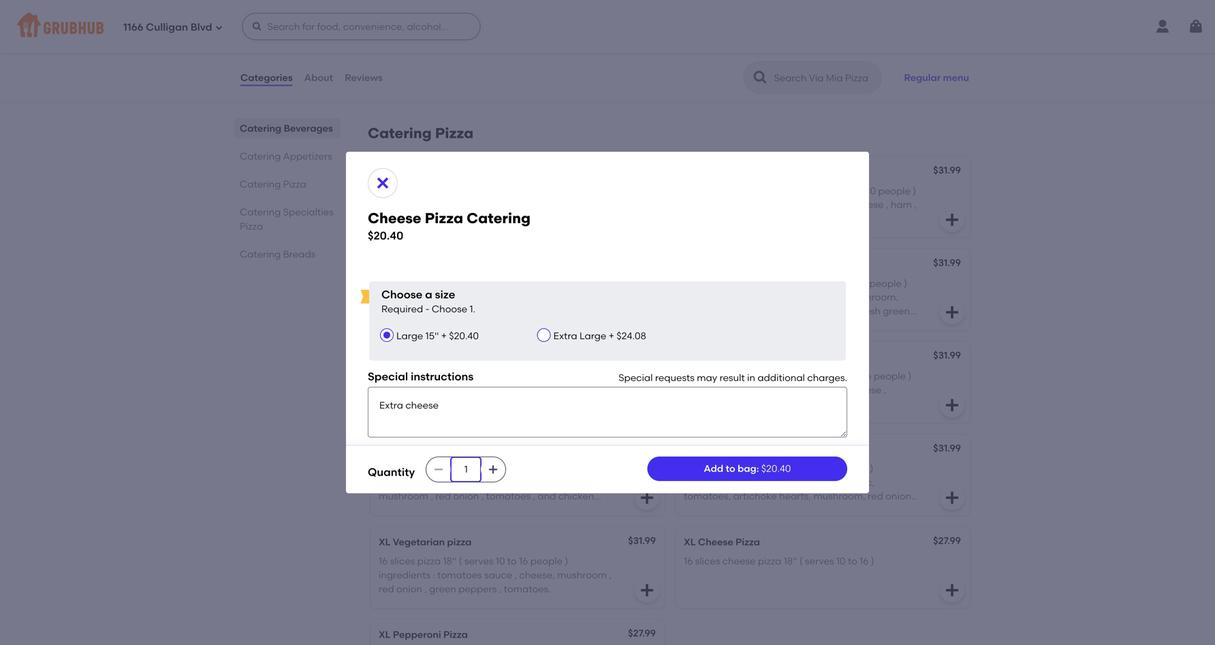 Task type: locate. For each thing, give the bounding box(es) containing it.
1 horizontal spatial 32
[[684, 63, 695, 75]]

slices down chipotle
[[390, 463, 415, 475]]

slices inside 16 slices combination pizza 18'' serves ( 6 to 10 people ) ingredients : tomatoes sauce , salami linguica , mushroom,green peppers black olives and sausage .
[[390, 278, 415, 290]]

18'' inside 16 slices pizza 18'' ( serves 10 to 16 people ) ingredients : pesto sauce , cheese . garlic, tomatoes, artichoke hearts, mushroom, red onion and chicken
[[748, 463, 762, 475]]

16 slices pizza 18'' ( serves 10 to 16 people ) ingredients : tomatoes sauce , cheese, mushroom , red onion , green peppers , tomatoes.
[[379, 556, 612, 595]]

slices for artichoke
[[695, 463, 720, 475]]

catering pizza inside tab
[[240, 178, 306, 190]]

.
[[733, 213, 736, 224], [420, 319, 423, 331], [712, 319, 714, 331], [844, 384, 846, 396], [845, 398, 848, 410], [841, 477, 844, 489], [522, 505, 524, 516]]

0 horizontal spatial $27.99
[[628, 628, 656, 640]]

0 horizontal spatial special
[[368, 370, 408, 383]]

people right the charges.
[[874, 371, 906, 382]]

0 vertical spatial peppers
[[504, 306, 542, 317]]

tomatoes inside 16 slices spicy chicken 18'' ( serves 10 to 16 people ) ingredients : chipotle spicy sauce , cheese , mushroom , red onion , tomatoes , and chicken marinated with chipotle sauce .
[[486, 491, 531, 503]]

slices down vegetarian
[[390, 556, 415, 568]]

categories
[[240, 72, 293, 83]]

people inside 16 slices pizza 18'' ( serves 10 to 16 people ) ingredients : tomatoes sauce , cheese, mushroom , red onion , green peppers , tomatoes.
[[531, 556, 563, 568]]

( inside '16 slices hawaiian pizza  18" ( serves 6 to 10 people ) ingredients : tomatoes sauce , extra cheese , ham , pineapple .'
[[810, 185, 814, 197]]

0 vertical spatial choose
[[382, 288, 423, 302]]

. left garlic,
[[841, 477, 844, 489]]

+ left $24.08
[[609, 330, 615, 342]]

0 vertical spatial chicken
[[729, 351, 768, 363]]

6 inside 16 slices italiana pizza 18'' ( serves 6 to 10 people ) ingredients : garlic sauce , cheese , mushroom, tomatoes ,sausage , and topped with fresh green onion .
[[838, 278, 844, 290]]

: inside 16 slices pizza 18'' ( serves 10 to 16 people ) ingredients : tomatoes sauce , cheese, mushroom , red onion , green peppers , tomatoes.
[[433, 570, 435, 581]]

18'' inside 16 slices italiana pizza 18'' ( serves 6 to 10 people ) ingredients : garlic sauce , cheese , mushroom, tomatoes ,sausage , and topped with fresh green onion .
[[786, 278, 799, 290]]

32 for 32 bacon ranch sticks ( serves 20 to 24 people )
[[684, 63, 695, 75]]

0 vertical spatial with
[[837, 306, 856, 317]]

pizza up the mushroom,green
[[479, 278, 502, 290]]

0 horizontal spatial mushroom
[[379, 491, 428, 503]]

1 horizontal spatial extra
[[825, 199, 848, 211]]

2 + from the left
[[609, 330, 615, 342]]

0 vertical spatial green
[[883, 306, 910, 317]]

cheese pizza catering $20.40
[[368, 210, 531, 243]]

onion inside 16 slices chicken pizza 18'' ( serves 10 to 16 people ) ingredients : garlic sauce , cilantro . cheese , mushroom , red onion and chicken .
[[758, 398, 784, 410]]

garlic,
[[846, 477, 875, 489]]

sauce
[[790, 199, 818, 211], [525, 292, 553, 303], [771, 292, 799, 303], [771, 384, 799, 396], [503, 477, 531, 489], [771, 477, 799, 489], [492, 505, 520, 516], [484, 570, 512, 581]]

0 horizontal spatial +
[[441, 330, 447, 342]]

:
[[738, 199, 740, 211], [473, 292, 475, 303], [738, 292, 740, 303], [738, 384, 740, 396], [433, 477, 435, 489], [738, 477, 740, 489], [433, 570, 435, 581]]

pizza inside button
[[416, 166, 441, 178]]

chipotle
[[437, 477, 475, 489], [452, 505, 489, 516]]

xl for xl pepperoni blast
[[379, 351, 391, 363]]

tomatoes inside '16 slices hawaiian pizza  18" ( serves 6 to 10 people ) ingredients : tomatoes sauce , extra cheese , ham , pineapple .'
[[743, 199, 787, 211]]

slices down pesto
[[695, 463, 720, 475]]

2 vertical spatial $20.40
[[762, 463, 791, 475]]

1 garlic from the top
[[743, 292, 769, 303]]

0 horizontal spatial large
[[396, 330, 423, 342]]

6 for tomatoes
[[838, 278, 844, 290]]

and
[[600, 306, 619, 317], [780, 306, 798, 317], [787, 398, 805, 410], [538, 491, 556, 503], [684, 505, 702, 516]]

people up linguica
[[379, 292, 411, 303]]

2 vertical spatial pepperoni
[[393, 630, 441, 641]]

sauce up hearts,
[[771, 477, 799, 489]]

tomatoes,
[[684, 491, 731, 503]]

18'' inside 16 slices combination pizza 18'' serves ( 6 to 10 people ) ingredients : tomatoes sauce , salami linguica , mushroom,green peppers black olives and sausage .
[[505, 278, 518, 290]]

1 horizontal spatial spicy
[[477, 477, 501, 489]]

choose up required
[[382, 288, 423, 302]]

chipotle down xl chipotle chicken
[[437, 477, 475, 489]]

10 inside 16 slices spicy chicken 18'' ( serves 10 to 16 people ) ingredients : chipotle spicy sauce , cheese , mushroom , red onion , tomatoes , and chicken marinated with chipotle sauce .
[[534, 463, 544, 475]]

and inside 16 slices pizza 18'' ( serves 10 to 16 people ) ingredients : pesto sauce , cheese . garlic, tomatoes, artichoke hearts, mushroom, red onion and chicken
[[684, 505, 702, 516]]

to inside 16 slices pizza 18'' ( serves 10 to 16 people ) ingredients : pesto sauce , cheese . garlic, tomatoes, artichoke hearts, mushroom, red onion and chicken
[[813, 463, 822, 475]]

ingredients up tomatoes,
[[684, 477, 736, 489]]

0 horizontal spatial 6
[[557, 278, 563, 290]]

xl
[[379, 351, 391, 363], [684, 351, 696, 363], [684, 444, 696, 456], [379, 537, 391, 548], [684, 537, 696, 548], [379, 630, 391, 641]]

italiana
[[723, 278, 758, 290]]

0 vertical spatial cheese
[[379, 166, 414, 178]]

peppers left black
[[504, 306, 542, 317]]

tomatoes inside 16 slices combination pizza 18'' serves ( 6 to 10 people ) ingredients : tomatoes sauce , salami linguica , mushroom,green peppers black olives and sausage .
[[478, 292, 522, 303]]

1 vertical spatial with
[[502, 371, 521, 382]]

0 horizontal spatial $20.40
[[368, 229, 404, 243]]

. up cheese,
[[522, 505, 524, 516]]

1 vertical spatial peppers
[[459, 584, 497, 595]]

people inside 16 slices spicy chicken 18'' ( serves 10 to 16 people ) ingredients : chipotle spicy sauce , cheese , mushroom , red onion , tomatoes , and chicken marinated with chipotle sauce .
[[569, 463, 601, 475]]

: down xl chipotle chicken
[[433, 477, 435, 489]]

1 horizontal spatial green
[[883, 306, 910, 317]]

slices for ,
[[695, 371, 720, 382]]

olives
[[572, 306, 598, 317]]

0 horizontal spatial pepperoni
[[392, 63, 440, 75]]

slices left "italiana" in the top right of the page
[[695, 278, 720, 290]]

regular menu button
[[898, 63, 976, 93]]

mushroom
[[684, 398, 734, 410], [379, 491, 428, 503], [557, 570, 607, 581]]

sauce up ,sausage
[[771, 292, 799, 303]]

ingredients up pineapple on the right of page
[[684, 199, 736, 211]]

pizza inside 16 slices chicken pizza 18'' ( serves 10 to 16 people ) ingredients : garlic sauce , cilantro . cheese , mushroom , red onion and chicken .
[[761, 371, 784, 382]]

1 vertical spatial pepperoni
[[393, 351, 441, 363]]

1 horizontal spatial with
[[502, 371, 521, 382]]

) inside 16 slices chicken pizza 18'' ( serves 10 to 16 people ) ingredients : garlic sauce , cilantro . cheese , mushroom , red onion and chicken .
[[908, 371, 912, 382]]

ingredients inside 16 slices chicken pizza 18'' ( serves 10 to 16 people ) ingredients : garlic sauce , cilantro . cheese , mushroom , red onion and chicken .
[[684, 384, 736, 396]]

ingredients inside 16 slices spicy chicken 18'' ( serves 10 to 16 people ) ingredients : chipotle spicy sauce , cheese , mushroom , red onion , tomatoes , and chicken marinated with chipotle sauce .
[[379, 477, 431, 489]]

mushroom down may
[[684, 398, 734, 410]]

black
[[544, 306, 570, 317]]

1 vertical spatial pepperoni
[[452, 371, 500, 382]]

( inside 16 slices chicken pizza 18'' ( serves 10 to 16 people ) ingredients : garlic sauce , cilantro . cheese , mushroom , red onion and chicken .
[[802, 371, 806, 382]]

cheese inside 16 slices spicy chicken 18'' ( serves 10 to 16 people ) ingredients : chipotle spicy sauce , cheese , mushroom , red onion , tomatoes , and chicken marinated with chipotle sauce .
[[538, 477, 572, 489]]

catering pizza
[[368, 125, 474, 142], [240, 178, 306, 190]]

people down 'extra cheese' text field
[[569, 463, 601, 475]]

xl
[[379, 444, 388, 456]]

+ for $20.40
[[441, 330, 447, 342]]

32
[[379, 63, 390, 75], [684, 63, 695, 75]]

chicken up in
[[729, 351, 768, 363]]

. inside 16 slices pizza 18'' ( serves 10 to 16 people ) ingredients : pesto sauce , cheese . garlic, tomatoes, artichoke hearts, mushroom, red onion and chicken
[[841, 477, 844, 489]]

slices inside 16 slices spicy chicken 18'' ( serves 10 to 16 people ) ingredients : chipotle spicy sauce , cheese , mushroom , red onion , tomatoes , and chicken marinated with chipotle sauce .
[[390, 463, 415, 475]]

sauce inside 16 slices pizza 18'' ( serves 10 to 16 people ) ingredients : pesto sauce , cheese . garlic, tomatoes, artichoke hearts, mushroom, red onion and chicken
[[771, 477, 799, 489]]

2 horizontal spatial mushroom
[[684, 398, 734, 410]]

catering pizza up cheese pizza catering
[[368, 125, 474, 142]]

slices for ham
[[695, 185, 720, 197]]

svg image
[[1188, 18, 1204, 35], [252, 21, 263, 32], [215, 24, 223, 32], [944, 212, 961, 228], [944, 490, 961, 506], [639, 583, 655, 599], [944, 583, 961, 599]]

ingredients down combination
[[419, 292, 471, 303]]

1 horizontal spatial $20.40
[[449, 330, 479, 342]]

0 horizontal spatial with
[[430, 505, 449, 516]]

sauce up 16 slices pizza 18'' ( serves 10 to 16 people ) ingredients : tomatoes sauce , cheese, mushroom , red onion , green peppers , tomatoes.
[[492, 505, 520, 516]]

0 vertical spatial garlic
[[743, 292, 769, 303]]

slices for tomatoes
[[695, 278, 720, 290]]

ranch up bacon
[[716, 44, 744, 56]]

sauce down the additional
[[771, 384, 799, 396]]

mushroom, up fresh
[[847, 292, 899, 303]]

2 32 from the left
[[684, 63, 695, 75]]

$31.99 for 16 slices spicy chicken 18'' ( serves 10 to 16 people ) ingredients : chipotle spicy sauce , cheese , mushroom , red onion , tomatoes , and chicken marinated with chipotle sauce .
[[628, 443, 656, 454]]

pepperoni for xl pepperoni blast
[[393, 351, 441, 363]]

slices down xl pepperoni blast
[[390, 371, 415, 382]]

1 24 from the left
[[532, 63, 543, 75]]

people up garlic,
[[836, 463, 868, 475]]

0 vertical spatial extra
[[825, 199, 848, 211]]

+ right 15"
[[441, 330, 447, 342]]

to inside 16 slices combination pizza 18'' serves ( 6 to 10 people ) ingredients : tomatoes sauce , salami linguica , mushroom,green peppers black olives and sausage .
[[565, 278, 575, 290]]

to
[[520, 63, 530, 75], [837, 63, 846, 75], [855, 185, 865, 197], [565, 278, 575, 290], [846, 278, 856, 290], [851, 371, 860, 382], [422, 384, 431, 396], [546, 463, 555, 475], [813, 463, 822, 475], [726, 463, 736, 475], [507, 556, 517, 568], [848, 556, 858, 568]]

large down olives
[[580, 330, 607, 342]]

people up ham
[[879, 185, 911, 197]]

1 20 from the left
[[507, 63, 518, 75]]

to inside 16 slices italiana pizza 18'' ( serves 6 to 10 people ) ingredients : garlic sauce , cheese , mushroom, tomatoes ,sausage , and topped with fresh green onion .
[[846, 278, 856, 290]]

cheese inside '16 slices hawaiian pizza  18" ( serves 6 to 10 people ) ingredients : tomatoes sauce , extra cheese , ham , pineapple .'
[[851, 199, 884, 211]]

pizza inside 16 slices combination pizza 18'' serves ( 6 to 10 people ) ingredients : tomatoes sauce , salami linguica , mushroom,green peppers black olives and sausage .
[[479, 278, 502, 290]]

0 vertical spatial chipotle
[[437, 477, 475, 489]]

1 horizontal spatial peppers
[[504, 306, 542, 317]]

ingredients down vegetarian
[[379, 570, 431, 581]]

people left regular
[[862, 63, 894, 75]]

slices up required
[[390, 278, 415, 290]]

0 horizontal spatial peppers
[[459, 584, 497, 595]]

catering specialties pizza tab
[[240, 205, 335, 234]]

catering specialties pizza
[[240, 206, 334, 232]]

+
[[441, 330, 447, 342], [609, 330, 615, 342]]

1 horizontal spatial choose
[[432, 304, 467, 315]]

instructions
[[411, 370, 474, 383]]

slices up pineapple on the right of page
[[695, 185, 720, 197]]

pizza
[[435, 125, 474, 142], [416, 166, 441, 178], [283, 178, 306, 190], [425, 210, 463, 227], [240, 221, 263, 232], [760, 278, 784, 290], [736, 537, 760, 548], [444, 630, 468, 641]]

$20.40 for pizza
[[368, 229, 404, 243]]

slices inside 16 slices chicken pizza 18'' ( serves 10 to 16 people ) ingredients : garlic sauce , cilantro . cheese , mushroom , red onion and chicken .
[[695, 371, 720, 382]]

mushroom, down garlic,
[[814, 491, 866, 503]]

1 vertical spatial garlic
[[743, 384, 769, 396]]

serves inside 16 slices chicken pizza 18'' ( serves 10 to 16 people ) ingredients : garlic sauce , cilantro . cheese , mushroom , red onion and chicken .
[[808, 371, 837, 382]]

1 vertical spatial mushroom,
[[814, 491, 866, 503]]

0 horizontal spatial 20
[[507, 63, 518, 75]]

extra
[[825, 199, 848, 211], [524, 371, 547, 382]]

and inside 16 slices spicy chicken 18'' ( serves 10 to 16 people ) ingredients : chipotle spicy sauce , cheese , mushroom , red onion , tomatoes , and chicken marinated with chipotle sauce .
[[538, 491, 556, 503]]

cheese,
[[519, 570, 555, 581]]

1 vertical spatial $27.99
[[628, 628, 656, 640]]

$20.40 inside cheese pizza catering $20.40
[[368, 229, 404, 243]]

2 vertical spatial cheese
[[698, 537, 733, 548]]

people inside 16 slices pizza 18'' ( serves 10 to 16 people ) ingredients : pesto sauce , cheese . garlic, tomatoes, artichoke hearts, mushroom, red onion and chicken
[[836, 463, 868, 475]]

. inside 16 slices combination pizza 18'' serves ( 6 to 10 people ) ingredients : tomatoes sauce , salami linguica , mushroom,green peppers black olives and sausage .
[[420, 319, 423, 331]]

green right fresh
[[883, 306, 910, 317]]

chicken up bag:
[[732, 444, 770, 456]]

serves inside 16 slices pizza 18'' ( serves 10 to 16 people ) ingredients : tomatoes sauce , cheese, mushroom , red onion , green peppers , tomatoes.
[[465, 556, 494, 568]]

people up cheese,
[[531, 556, 563, 568]]

people down 'instructions'
[[445, 384, 477, 396]]

blvd
[[191, 21, 212, 33]]

0 horizontal spatial green
[[429, 584, 456, 595]]

: down special requests may result in additional charges. at right bottom
[[738, 384, 740, 396]]

categories button
[[240, 53, 293, 102]]

green inside 16 slices pizza 18'' ( serves 10 to 16 people ) ingredients : tomatoes sauce , cheese, mushroom , red onion , green peppers , tomatoes.
[[429, 584, 456, 595]]

1166
[[123, 21, 143, 33]]

0 vertical spatial pepperoni
[[392, 63, 440, 75]]

1 vertical spatial mushroom
[[379, 491, 428, 503]]

) inside '16 slices hawaiian pizza  18" ( serves 6 to 10 people ) ingredients : tomatoes sauce , extra cheese , ham , pineapple .'
[[913, 185, 916, 197]]

people
[[545, 63, 577, 75], [862, 63, 894, 75], [879, 185, 911, 197], [870, 278, 902, 290], [379, 292, 411, 303], [874, 371, 906, 382], [445, 384, 477, 396], [569, 463, 601, 475], [836, 463, 868, 475], [531, 556, 563, 568]]

: down the xl vegetarian pizza
[[433, 570, 435, 581]]

mia
[[792, 351, 810, 363]]

2 large from the left
[[580, 330, 607, 342]]

hearts,
[[779, 491, 811, 503]]

1 horizontal spatial 24
[[849, 63, 859, 75]]

ingredients down may
[[684, 384, 736, 396]]

: down "italiana" in the top right of the page
[[738, 292, 740, 303]]

people up fresh
[[870, 278, 902, 290]]

: inside 16 slices spicy chicken 18'' ( serves 10 to 16 people ) ingredients : chipotle spicy sauce , cheese , mushroom , red onion , tomatoes , and chicken marinated with chipotle sauce .
[[433, 477, 435, 489]]

slices inside 16 slices pizza 18'' ( serves 10 to 16 people ) ingredients : pesto sauce , cheese . garlic, tomatoes, artichoke hearts, mushroom, red onion and chicken
[[695, 463, 720, 475]]

: down 'add to bag: $20.40'
[[738, 477, 740, 489]]

menu
[[943, 72, 969, 83]]

with inside 16 slices double pepperoni with extra cheese 18'' ( serves 10 to 16 people )
[[502, 371, 521, 382]]

( inside 16 slices pizza 18'' ( serves 10 to 16 people ) ingredients : tomatoes sauce , cheese, mushroom , red onion , green peppers , tomatoes.
[[459, 556, 462, 568]]

pepperoni sticks
[[379, 44, 456, 56]]

1 vertical spatial $20.40
[[449, 330, 479, 342]]

. right pineapple on the right of page
[[733, 213, 736, 224]]

xl pepperoni blast
[[379, 351, 467, 363]]

pepperoni down 'pepperoni sticks' at top
[[392, 63, 440, 75]]

chipotle down input item quantity number field
[[452, 505, 489, 516]]

( inside 16 slices double pepperoni with extra cheese 18'' ( serves 10 to 16 people )
[[601, 371, 604, 382]]

pepperoni down blast
[[452, 371, 500, 382]]

$31.99 for 16 slices pizza 18'' ( serves 10 to 16 people ) ingredients : tomatoes sauce , cheese, mushroom , red onion , green peppers , tomatoes.
[[628, 535, 656, 547]]

(
[[470, 63, 473, 75], [786, 63, 790, 75], [810, 185, 814, 197], [552, 278, 555, 290], [802, 278, 805, 290], [770, 351, 773, 363], [601, 371, 604, 382], [802, 371, 806, 382], [497, 463, 501, 475], [764, 463, 768, 475], [459, 556, 462, 568], [800, 556, 803, 568]]

red up the xl vegetarian pizza
[[436, 491, 451, 503]]

sticks
[[429, 44, 456, 56], [746, 44, 773, 56], [442, 63, 467, 75], [759, 63, 784, 75]]

0 vertical spatial pepperoni
[[379, 44, 427, 56]]

slices inside '16 slices hawaiian pizza  18" ( serves 6 to 10 people ) ingredients : tomatoes sauce , extra cheese , ham , pineapple .'
[[695, 185, 720, 197]]

6
[[847, 185, 853, 197], [557, 278, 563, 290], [838, 278, 844, 290]]

0 horizontal spatial extra
[[524, 371, 547, 382]]

( inside 16 slices combination pizza 18'' serves ( 6 to 10 people ) ingredients : tomatoes sauce , salami linguica , mushroom,green peppers black olives and sausage .
[[552, 278, 555, 290]]

pepperoni
[[392, 63, 440, 75], [452, 371, 500, 382]]

)
[[579, 63, 583, 75], [896, 63, 900, 75], [913, 185, 916, 197], [904, 278, 908, 290], [413, 292, 417, 303], [851, 351, 855, 363], [908, 371, 912, 382], [479, 384, 483, 396], [603, 463, 607, 475], [870, 463, 874, 475], [565, 556, 568, 568], [871, 556, 875, 568]]

large left 15"
[[396, 330, 423, 342]]

$44.99
[[931, 43, 961, 54]]

cheese inside 16 slices pizza 18'' ( serves 10 to 16 people ) ingredients : pesto sauce , cheese . garlic, tomatoes, artichoke hearts, mushroom, red onion and chicken
[[806, 477, 839, 489]]

16 inside 16 slices italiana pizza 18'' ( serves 6 to 10 people ) ingredients : garlic sauce , cheese , mushroom, tomatoes ,sausage , and topped with fresh green onion .
[[684, 278, 693, 290]]

16 slices combination pizza 18'' serves ( 6 to 10 people ) ingredients : tomatoes sauce , salami linguica , mushroom,green peppers black olives and sausage .
[[379, 278, 619, 331]]

sauce up black
[[525, 292, 553, 303]]

garlic up ,sausage
[[743, 292, 769, 303]]

red
[[741, 398, 756, 410], [436, 491, 451, 503], [868, 491, 883, 503], [379, 584, 394, 595]]

special left requests
[[619, 372, 653, 384]]

xl for xl vegetarian pizza
[[379, 537, 391, 548]]

0 vertical spatial mushroom,
[[847, 292, 899, 303]]

1 32 from the left
[[379, 63, 390, 75]]

1 horizontal spatial large
[[580, 330, 607, 342]]

catering appetizers tab
[[240, 149, 335, 164]]

red down garlic,
[[868, 491, 883, 503]]

16 slices double pepperoni with extra cheese 18'' ( serves 10 to 16 people )
[[379, 371, 604, 396]]

mushroom up marinated
[[379, 491, 428, 503]]

: down hawaiian
[[738, 199, 740, 211]]

special down xl pepperoni blast
[[368, 370, 408, 383]]

ingredients inside '16 slices hawaiian pizza  18" ( serves 6 to 10 people ) ingredients : tomatoes sauce , extra cheese , ham , pineapple .'
[[684, 199, 736, 211]]

10
[[867, 185, 876, 197], [577, 278, 586, 290], [858, 278, 867, 290], [839, 371, 849, 382], [410, 384, 419, 396], [534, 463, 544, 475], [801, 463, 810, 475], [496, 556, 505, 568], [837, 556, 846, 568]]

$31.99 for 16 slices italiana pizza 18'' ( serves 6 to 10 people ) ingredients : garlic sauce , cheese , mushroom, tomatoes ,sausage , and topped with fresh green onion .
[[934, 257, 961, 269]]

2 vertical spatial mushroom
[[557, 570, 607, 581]]

$31.99 for 16 slices hawaiian pizza  18" ( serves 6 to 10 people ) ingredients : tomatoes sauce , extra cheese , ham , pineapple .
[[934, 165, 961, 176]]

. left 15"
[[420, 319, 423, 331]]

1 horizontal spatial +
[[609, 330, 615, 342]]

pizza down the xl vegetarian pizza
[[417, 556, 441, 568]]

2 horizontal spatial $20.40
[[762, 463, 791, 475]]

sauce inside 16 slices italiana pizza 18'' ( serves 6 to 10 people ) ingredients : garlic sauce , cheese , mushroom, tomatoes ,sausage , and topped with fresh green onion .
[[771, 292, 799, 303]]

10 inside '16 slices hawaiian pizza  18" ( serves 6 to 10 people ) ingredients : tomatoes sauce , extra cheese , ham , pineapple .'
[[867, 185, 876, 197]]

0 vertical spatial $20.40
[[368, 229, 404, 243]]

16 inside 16 slices combination pizza 18'' serves ( 6 to 10 people ) ingredients : tomatoes sauce , salami linguica , mushroom,green peppers black olives and sausage .
[[379, 278, 388, 290]]

spicy
[[417, 463, 441, 475], [477, 477, 501, 489]]

peppers left 'tomatoes.'
[[459, 584, 497, 595]]

1 horizontal spatial mushroom
[[557, 570, 607, 581]]

catering inside button
[[443, 166, 485, 178]]

garlic for italiana
[[743, 292, 769, 303]]

choose down size
[[432, 304, 467, 315]]

0 horizontal spatial 24
[[532, 63, 543, 75]]

garlic
[[743, 292, 769, 303], [743, 384, 769, 396]]

0 vertical spatial catering pizza
[[368, 125, 474, 142]]

catering pizza down catering appetizers on the top
[[240, 178, 306, 190]]

special for special requests may result in additional charges.
[[619, 372, 653, 384]]

garlic inside 16 slices chicken pizza 18'' ( serves 10 to 16 people ) ingredients : garlic sauce , cilantro . cheese , mushroom , red onion and chicken .
[[743, 384, 769, 396]]

. up garlic
[[712, 319, 714, 331]]

1 + from the left
[[441, 330, 447, 342]]

0 vertical spatial spicy
[[417, 463, 441, 475]]

2 garlic from the top
[[743, 384, 769, 396]]

pizza down xl garlic chicken ( via mia chicken )
[[761, 371, 784, 382]]

16
[[684, 185, 693, 197], [379, 278, 388, 290], [684, 278, 693, 290], [379, 371, 388, 382], [684, 371, 693, 382], [863, 371, 872, 382], [433, 384, 442, 396], [379, 463, 388, 475], [558, 463, 567, 475], [684, 463, 693, 475], [824, 463, 833, 475], [379, 556, 388, 568], [519, 556, 528, 568], [684, 556, 693, 568], [860, 556, 869, 568]]

16 slices pizza 18'' ( serves 10 to 16 people ) ingredients : pesto sauce , cheese . garlic, tomatoes, artichoke hearts, mushroom, red onion and chicken
[[684, 463, 912, 516]]

2 horizontal spatial with
[[837, 306, 856, 317]]

pizza down xl pesto chicken on the right
[[723, 463, 746, 475]]

catering breads
[[240, 249, 316, 260]]

0 vertical spatial $27.99
[[933, 535, 961, 547]]

tomatoes inside 16 slices italiana pizza 18'' ( serves 6 to 10 people ) ingredients : garlic sauce , cheese , mushroom, tomatoes ,sausage , and topped with fresh green onion .
[[684, 306, 729, 317]]

special
[[368, 370, 408, 383], [619, 372, 653, 384]]

1 horizontal spatial 6
[[838, 278, 844, 290]]

2 horizontal spatial 6
[[847, 185, 853, 197]]

to inside 16 slices pizza 18'' ( serves 10 to 16 people ) ingredients : tomatoes sauce , cheese, mushroom , red onion , green peppers , tomatoes.
[[507, 556, 517, 568]]

0 horizontal spatial catering pizza
[[240, 178, 306, 190]]

1 vertical spatial cheese
[[368, 210, 421, 227]]

garlic
[[698, 351, 727, 363]]

$20.40
[[368, 229, 404, 243], [449, 330, 479, 342], [762, 463, 791, 475]]

ranch
[[716, 44, 744, 56], [729, 63, 756, 75]]

$20.40 for to
[[762, 463, 791, 475]]

ingredients up marinated
[[379, 477, 431, 489]]

2 vertical spatial with
[[430, 505, 449, 516]]

: up 1.
[[473, 292, 475, 303]]

pizza left 18"
[[769, 185, 792, 197]]

0 vertical spatial mushroom
[[684, 398, 734, 410]]

1 horizontal spatial pepperoni
[[452, 371, 500, 382]]

onion
[[684, 319, 710, 331], [758, 398, 784, 410], [453, 491, 479, 503], [886, 491, 912, 503], [397, 584, 422, 595]]

$24.08
[[617, 330, 646, 342]]

10 inside 16 slices double pepperoni with extra cheese 18'' ( serves 10 to 16 people )
[[410, 384, 419, 396]]

svg image
[[944, 70, 961, 87], [375, 175, 391, 192], [944, 305, 961, 321], [944, 397, 961, 414], [433, 465, 444, 475], [488, 465, 499, 475], [639, 490, 655, 506]]

serves inside 16 slices double pepperoni with extra cheese 18'' ( serves 10 to 16 people )
[[379, 384, 408, 396]]

32 down bacon
[[684, 63, 695, 75]]

24
[[532, 63, 543, 75], [849, 63, 859, 75]]

sticks down bacon ranch sticks
[[759, 63, 784, 75]]

18'' inside 16 slices chicken pizza 18'' ( serves 10 to 16 people ) ingredients : garlic sauce , cilantro . cheese , mushroom , red onion and chicken .
[[787, 371, 800, 382]]

garlic down in
[[743, 384, 769, 396]]

18'' inside 16 slices spicy chicken 18'' ( serves 10 to 16 people ) ingredients : chipotle spicy sauce , cheese , mushroom , red onion , tomatoes , and chicken marinated with chipotle sauce .
[[482, 463, 495, 475]]

( inside 16 slices italiana pizza 18'' ( serves 6 to 10 people ) ingredients : garlic sauce , cheese , mushroom, tomatoes ,sausage , and topped with fresh green onion .
[[802, 278, 805, 290]]

1 horizontal spatial 20
[[823, 63, 835, 75]]

1 vertical spatial green
[[429, 584, 456, 595]]

mushroom right cheese,
[[557, 570, 607, 581]]

red down vegetarian
[[379, 584, 394, 595]]

32 down 'pepperoni sticks' at top
[[379, 63, 390, 75]]

slices inside 16 slices italiana pizza 18'' ( serves 6 to 10 people ) ingredients : garlic sauce , cheese , mushroom, tomatoes ,sausage , and topped with fresh green onion .
[[695, 278, 720, 290]]

extra
[[554, 330, 577, 342]]

$27.99
[[933, 535, 961, 547], [628, 628, 656, 640]]

1 vertical spatial extra
[[524, 371, 547, 382]]

0 horizontal spatial 32
[[379, 63, 390, 75]]

catering appetizers
[[240, 151, 332, 162]]

red down in
[[741, 398, 756, 410]]

sauce up 'tomatoes.'
[[484, 570, 512, 581]]

mushroom, inside 16 slices pizza 18'' ( serves 10 to 16 people ) ingredients : pesto sauce , cheese . garlic, tomatoes, artichoke hearts, mushroom, red onion and chicken
[[814, 491, 866, 503]]

tomatoes
[[743, 199, 787, 211], [478, 292, 522, 303], [684, 306, 729, 317], [486, 491, 531, 503], [437, 570, 482, 581]]

chipotle
[[390, 444, 430, 456]]

cheese pizza catering button
[[371, 157, 665, 238]]

tomatoes.
[[504, 584, 551, 595]]

1 vertical spatial chicken
[[732, 444, 770, 456]]

18''
[[505, 278, 518, 290], [786, 278, 799, 290], [585, 371, 599, 382], [787, 371, 800, 382], [482, 463, 495, 475], [748, 463, 762, 475], [443, 556, 457, 568], [784, 556, 797, 568]]

cheese inside 16 slices chicken pizza 18'' ( serves 10 to 16 people ) ingredients : garlic sauce , cilantro . cheese , mushroom , red onion and chicken .
[[849, 384, 882, 396]]

green up xl pepperoni pizza
[[429, 584, 456, 595]]

sauce down 18"
[[790, 199, 818, 211]]

1 horizontal spatial special
[[619, 372, 653, 384]]

catering
[[240, 123, 282, 134], [368, 125, 432, 142], [240, 151, 281, 162], [443, 166, 485, 178], [240, 178, 281, 190], [240, 206, 281, 218], [467, 210, 531, 227], [240, 249, 281, 260]]

ranch down bacon ranch sticks
[[729, 63, 756, 75]]

slices down garlic
[[695, 371, 720, 382]]

: inside 16 slices pizza 18'' ( serves 10 to 16 people ) ingredients : pesto sauce , cheese . garlic, tomatoes, artichoke hearts, mushroom, red onion and chicken
[[738, 477, 740, 489]]

ingredients down "italiana" in the top right of the page
[[684, 292, 736, 303]]

1 vertical spatial catering pizza
[[240, 178, 306, 190]]



Task type: vqa. For each thing, say whether or not it's contained in the screenshot.
( inside the 16 slices chicken pizza 18'' ( serves 10 to 16 people ) ingredients : garlic sauce , cilantro . cheese , mushroom , red onion and chicken .
yes



Task type: describe. For each thing, give the bounding box(es) containing it.
sticks down 'pepperoni sticks' at top
[[442, 63, 467, 75]]

add
[[704, 463, 724, 475]]

1 vertical spatial chipotle
[[452, 505, 489, 516]]

16 slices hawaiian pizza  18" ( serves 6 to 10 people ) ingredients : tomatoes sauce , extra cheese , ham , pineapple .
[[684, 185, 917, 224]]

. down the charges.
[[845, 398, 848, 410]]

18'' inside 16 slices pizza 18'' ( serves 10 to 16 people ) ingredients : tomatoes sauce , cheese, mushroom , red onion , green peppers , tomatoes.
[[443, 556, 457, 568]]

$39.99
[[627, 43, 656, 54]]

to inside 16 slices chicken pizza 18'' ( serves 10 to 16 people ) ingredients : garlic sauce , cilantro . cheese , mushroom , red onion and chicken .
[[851, 371, 860, 382]]

slices for mushroom
[[390, 463, 415, 475]]

1 vertical spatial choose
[[432, 304, 467, 315]]

16 slices chicken pizza 18'' ( serves 10 to 16 people ) ingredients : garlic sauce , cilantro . cheese , mushroom , red onion and chicken .
[[684, 371, 912, 410]]

$31.99 for 16 slices double pepperoni with extra cheese 18'' ( serves 10 to 16 people )
[[628, 350, 656, 362]]

blast
[[444, 351, 467, 363]]

quantity
[[368, 466, 415, 479]]

6 for ham
[[847, 185, 853, 197]]

xl for xl cheese pizza
[[684, 537, 696, 548]]

xl cheese pizza
[[684, 537, 760, 548]]

serves inside 16 slices spicy chicken 18'' ( serves 10 to 16 people ) ingredients : chipotle spicy sauce , cheese , mushroom , red onion , tomatoes , and chicken marinated with chipotle sauce .
[[503, 463, 532, 475]]

ingredients inside 16 slices pizza 18'' ( serves 10 to 16 people ) ingredients : pesto sauce , cheese . garlic, tomatoes, artichoke hearts, mushroom, red onion and chicken
[[684, 477, 736, 489]]

serves inside 16 slices pizza 18'' ( serves 10 to 16 people ) ingredients : pesto sauce , cheese . garlic, tomatoes, artichoke hearts, mushroom, red onion and chicken
[[770, 463, 799, 475]]

: inside 16 slices chicken pizza 18'' ( serves 10 to 16 people ) ingredients : garlic sauce , cilantro . cheese , mushroom , red onion and chicken .
[[738, 384, 740, 396]]

. inside '16 slices hawaiian pizza  18" ( serves 6 to 10 people ) ingredients : tomatoes sauce , extra cheese , ham , pineapple .'
[[733, 213, 736, 224]]

16 slices cheese pizza 18'' ( serves 10 to 16 )
[[684, 556, 875, 568]]

and inside 16 slices chicken pizza 18'' ( serves 10 to 16 people ) ingredients : garlic sauce , cilantro . cheese , mushroom , red onion and chicken .
[[787, 398, 805, 410]]

0 horizontal spatial spicy
[[417, 463, 441, 475]]

$31.99 for 16 slices chicken pizza 18'' ( serves 10 to 16 people ) ingredients : garlic sauce , cilantro . cheese , mushroom , red onion and chicken .
[[934, 350, 961, 362]]

size
[[435, 288, 455, 302]]

requests
[[655, 372, 695, 384]]

sauce inside 16 slices combination pizza 18'' serves ( 6 to 10 people ) ingredients : tomatoes sauce , salami linguica , mushroom,green peppers black olives and sausage .
[[525, 292, 553, 303]]

tomatoes inside 16 slices pizza 18'' ( serves 10 to 16 people ) ingredients : tomatoes sauce , cheese, mushroom , red onion , green peppers , tomatoes.
[[437, 570, 482, 581]]

breads
[[283, 249, 316, 260]]

1 vertical spatial ranch
[[729, 63, 756, 75]]

bacon
[[697, 63, 727, 75]]

xl pesto chicken
[[684, 444, 770, 456]]

xl chipotle chicken
[[379, 444, 469, 456]]

chicken for pizza
[[732, 444, 770, 456]]

pizza inside '16 slices hawaiian pizza  18" ( serves 6 to 10 people ) ingredients : tomatoes sauce , extra cheese , ham , pineapple .'
[[769, 185, 792, 197]]

1 horizontal spatial catering pizza
[[368, 125, 474, 142]]

pizza right vegetarian
[[447, 537, 472, 548]]

pepperoni inside 16 slices double pepperoni with extra cheese 18'' ( serves 10 to 16 people )
[[452, 371, 500, 382]]

onion inside 16 slices italiana pizza 18'' ( serves 6 to 10 people ) ingredients : garlic sauce , cheese , mushroom, tomatoes ,sausage , and topped with fresh green onion .
[[684, 319, 710, 331]]

10 inside 16 slices pizza 18'' ( serves 10 to 16 people ) ingredients : tomatoes sauce , cheese, mushroom , red onion , green peppers , tomatoes.
[[496, 556, 505, 568]]

2 20 from the left
[[823, 63, 835, 75]]

18"
[[795, 185, 808, 197]]

,sausage
[[731, 306, 773, 317]]

bag:
[[738, 463, 759, 475]]

10 inside 16 slices pizza 18'' ( serves 10 to 16 people ) ingredients : pesto sauce , cheese . garlic, tomatoes, artichoke hearts, mushroom, red onion and chicken
[[801, 463, 810, 475]]

cheese inside 16 slices italiana pizza 18'' ( serves 6 to 10 people ) ingredients : garlic sauce , cheese , mushroom, tomatoes ,sausage , and topped with fresh green onion .
[[806, 292, 839, 303]]

0 vertical spatial ranch
[[716, 44, 744, 56]]

pizza inside 16 slices pizza 18'' ( serves 10 to 16 people ) ingredients : tomatoes sauce , cheese, mushroom , red onion , green peppers , tomatoes.
[[417, 556, 441, 568]]

32 bacon ranch sticks ( serves 20 to 24 people )
[[684, 63, 900, 75]]

catering breads tab
[[240, 247, 335, 262]]

ingredients inside 16 slices italiana pizza 18'' ( serves 6 to 10 people ) ingredients : garlic sauce , cheese , mushroom, tomatoes ,sausage , and topped with fresh green onion .
[[684, 292, 736, 303]]

in
[[747, 372, 756, 384]]

slices for onion
[[390, 556, 415, 568]]

chicken for chicken
[[729, 351, 768, 363]]

1 vertical spatial spicy
[[477, 477, 501, 489]]

extra inside 16 slices double pepperoni with extra cheese 18'' ( serves 10 to 16 people )
[[524, 371, 547, 382]]

marinated
[[379, 505, 428, 516]]

peppers inside 16 slices pizza 18'' ( serves 10 to 16 people ) ingredients : tomatoes sauce , cheese, mushroom , red onion , green peppers , tomatoes.
[[459, 584, 497, 595]]

about
[[304, 72, 333, 83]]

16 slices combination pizza 18'' serves ( 6 to 10 people ) ingredients : tomatoes sauce , salami linguica , mushroom,green peppers black olives and sausage . button
[[371, 249, 665, 331]]

double
[[417, 371, 450, 382]]

chicken inside 16 slices pizza 18'' ( serves 10 to 16 people ) ingredients : pesto sauce , cheese . garlic, tomatoes, artichoke hearts, mushroom, red onion and chicken
[[705, 505, 741, 516]]

people down main navigation navigation
[[545, 63, 577, 75]]

sticks up 32 pepperoni sticks ( serves 20 to 24 people )
[[429, 44, 456, 56]]

catering pizza tab
[[240, 177, 335, 191]]

hawaiian
[[723, 185, 767, 197]]

catering inside tab
[[240, 123, 282, 134]]

xl vegetarian pizza
[[379, 537, 472, 548]]

pepperoni for xl pepperoni pizza
[[393, 630, 441, 641]]

special for special instructions
[[368, 370, 408, 383]]

salami
[[560, 292, 590, 303]]

serves inside 16 slices combination pizza 18'' serves ( 6 to 10 people ) ingredients : tomatoes sauce , salami linguica , mushroom,green peppers black olives and sausage .
[[520, 278, 549, 290]]

cilantro
[[806, 384, 842, 396]]

. inside 16 slices italiana pizza 18'' ( serves 6 to 10 people ) ingredients : garlic sauce , cheese , mushroom, tomatoes ,sausage , and topped with fresh green onion .
[[712, 319, 714, 331]]

beverages
[[284, 123, 333, 134]]

pizza inside 16 slices italiana pizza 18'' ( serves 6 to 10 people ) ingredients : garlic sauce , cheese , mushroom, tomatoes ,sausage , and topped with fresh green onion .
[[760, 278, 784, 290]]

16 slices italiana pizza 18'' ( serves 6 to 10 people ) ingredients : garlic sauce , cheese , mushroom, tomatoes ,sausage , and topped with fresh green onion .
[[684, 278, 910, 331]]

10 inside 16 slices chicken pizza 18'' ( serves 10 to 16 people ) ingredients : garlic sauce , cilantro . cheese , mushroom , red onion and chicken .
[[839, 371, 849, 382]]

required
[[382, 304, 423, 315]]

red inside 16 slices pizza 18'' ( serves 10 to 16 people ) ingredients : pesto sauce , cheese . garlic, tomatoes, artichoke hearts, mushroom, red onion and chicken
[[868, 491, 883, 503]]

6 inside 16 slices combination pizza 18'' serves ( 6 to 10 people ) ingredients : tomatoes sauce , salami linguica , mushroom,green peppers black olives and sausage .
[[557, 278, 563, 290]]

to inside '16 slices hawaiian pizza  18" ( serves 6 to 10 people ) ingredients : tomatoes sauce , extra cheese , ham , pineapple .'
[[855, 185, 865, 197]]

people inside 16 slices chicken pizza 18'' ( serves 10 to 16 people ) ingredients : garlic sauce , cilantro . cheese , mushroom , red onion and chicken .
[[874, 371, 906, 382]]

main navigation navigation
[[0, 0, 1215, 53]]

specialties
[[283, 206, 334, 218]]

a
[[425, 288, 432, 302]]

large 15" + $20.40
[[396, 330, 479, 342]]

onion inside 16 slices pizza 18'' ( serves 10 to 16 people ) ingredients : tomatoes sauce , cheese, mushroom , red onion , green peppers , tomatoes.
[[397, 584, 422, 595]]

: inside '16 slices hawaiian pizza  18" ( serves 6 to 10 people ) ingredients : tomatoes sauce , extra cheese , ham , pineapple .'
[[738, 199, 740, 211]]

( inside 16 slices pizza 18'' ( serves 10 to 16 people ) ingredients : pesto sauce , cheese . garlic, tomatoes, artichoke hearts, mushroom, red onion and chicken
[[764, 463, 768, 475]]

bacon ranch sticks
[[684, 44, 773, 56]]

pesto
[[698, 444, 729, 456]]

xl pepperoni pizza
[[379, 630, 468, 641]]

charges.
[[807, 372, 848, 384]]

artichoke
[[733, 491, 777, 503]]

32 pepperoni sticks ( serves 20 to 24 people )
[[379, 63, 583, 75]]

sausage
[[379, 319, 418, 331]]

pizza inside 16 slices pizza 18'' ( serves 10 to 16 people ) ingredients : pesto sauce , cheese . garlic, tomatoes, artichoke hearts, mushroom, red onion and chicken
[[723, 463, 746, 475]]

Special instructions text field
[[368, 387, 848, 438]]

topped
[[800, 306, 834, 317]]

and inside 16 slices combination pizza 18'' serves ( 6 to 10 people ) ingredients : tomatoes sauce , salami linguica , mushroom,green peppers black olives and sausage .
[[600, 306, 619, 317]]

add to bag: $20.40
[[704, 463, 791, 475]]

people inside 16 slices combination pizza 18'' serves ( 6 to 10 people ) ingredients : tomatoes sauce , salami linguica , mushroom,green peppers black olives and sausage .
[[379, 292, 411, 303]]

( inside 16 slices spicy chicken 18'' ( serves 10 to 16 people ) ingredients : chipotle spicy sauce , cheese , mushroom , red onion , tomatoes , and chicken marinated with chipotle sauce .
[[497, 463, 501, 475]]

) inside 16 slices pizza 18'' ( serves 10 to 16 people ) ingredients : pesto sauce , cheese . garlic, tomatoes, artichoke hearts, mushroom, red onion and chicken
[[870, 463, 874, 475]]

onion inside 16 slices pizza 18'' ( serves 10 to 16 people ) ingredients : pesto sauce , cheese . garlic, tomatoes, artichoke hearts, mushroom, red onion and chicken
[[886, 491, 912, 503]]

and inside 16 slices italiana pizza 18'' ( serves 6 to 10 people ) ingredients : garlic sauce , cheese , mushroom, tomatoes ,sausage , and topped with fresh green onion .
[[780, 306, 798, 317]]

choose a size required - choose 1.
[[382, 288, 476, 315]]

extra large + $24.08
[[554, 330, 646, 342]]

catering beverages tab
[[240, 121, 335, 136]]

10 inside 16 slices italiana pizza 18'' ( serves 6 to 10 people ) ingredients : garlic sauce , cheese , mushroom, tomatoes ,sausage , and topped with fresh green onion .
[[858, 278, 867, 290]]

people inside 16 slices italiana pizza 18'' ( serves 6 to 10 people ) ingredients : garlic sauce , cheese , mushroom, tomatoes ,sausage , and topped with fresh green onion .
[[870, 278, 902, 290]]

about button
[[304, 53, 334, 102]]

) inside 16 slices combination pizza 18'' serves ( 6 to 10 people ) ingredients : tomatoes sauce , salami linguica , mushroom,green peppers black olives and sausage .
[[413, 292, 417, 303]]

regular menu
[[904, 72, 969, 83]]

mushroom inside 16 slices chicken pizza 18'' ( serves 10 to 16 people ) ingredients : garlic sauce , cilantro . cheese , mushroom , red onion and chicken .
[[684, 398, 734, 410]]

sauce inside 16 slices pizza 18'' ( serves 10 to 16 people ) ingredients : tomatoes sauce , cheese, mushroom , red onion , green peppers , tomatoes.
[[484, 570, 512, 581]]

cheese inside 16 slices double pepperoni with extra cheese 18'' ( serves 10 to 16 people )
[[550, 371, 583, 382]]

search icon image
[[752, 69, 769, 86]]

) inside 16 slices double pepperoni with extra cheese 18'' ( serves 10 to 16 people )
[[479, 384, 483, 396]]

catering beverages
[[240, 123, 333, 134]]

special requests may result in additional charges.
[[619, 372, 848, 384]]

xl for xl garlic chicken ( via mia chicken )
[[684, 351, 696, 363]]

pesto
[[743, 477, 769, 489]]

reviews
[[345, 72, 383, 83]]

sticks up search icon
[[746, 44, 773, 56]]

ingredients inside 16 slices combination pizza 18'' serves ( 6 to 10 people ) ingredients : tomatoes sauce , salami linguica , mushroom,green peppers black olives and sausage .
[[419, 292, 471, 303]]

1 horizontal spatial $27.99
[[933, 535, 961, 547]]

slices down xl cheese pizza
[[695, 556, 720, 568]]

. right cilantro
[[844, 384, 846, 396]]

to inside 16 slices spicy chicken 18'' ( serves 10 to 16 people ) ingredients : chipotle spicy sauce , cheese , mushroom , red onion , tomatoes , and chicken marinated with chipotle sauce .
[[546, 463, 555, 475]]

16 inside '16 slices hawaiian pizza  18" ( serves 6 to 10 people ) ingredients : tomatoes sauce , extra cheese , ham , pineapple .'
[[684, 185, 693, 197]]

16 slices spicy chicken 18'' ( serves 10 to 16 people ) ingredients : chipotle spicy sauce , cheese , mushroom , red onion , tomatoes , and chicken marinated with chipotle sauce .
[[379, 463, 607, 516]]

red inside 16 slices pizza 18'' ( serves 10 to 16 people ) ingredients : tomatoes sauce , cheese, mushroom , red onion , green peppers , tomatoes.
[[379, 584, 394, 595]]

may
[[697, 372, 717, 384]]

32 for 32 pepperoni sticks ( serves 20 to 24 people )
[[379, 63, 390, 75]]

-
[[426, 304, 430, 315]]

additional
[[758, 372, 805, 384]]

15"
[[426, 330, 439, 342]]

mushroom,green
[[423, 306, 502, 317]]

ham
[[891, 199, 912, 211]]

xl garlic chicken ( via mia chicken )
[[684, 351, 855, 363]]

: inside 16 slices combination pizza 18'' serves ( 6 to 10 people ) ingredients : tomatoes sauce , salami linguica , mushroom,green peppers black olives and sausage .
[[473, 292, 475, 303]]

) inside 16 slices italiana pizza 18'' ( serves 6 to 10 people ) ingredients : garlic sauce , cheese , mushroom, tomatoes ,sausage , and topped with fresh green onion .
[[904, 278, 908, 290]]

1 large from the left
[[396, 330, 423, 342]]

garlic for chicken
[[743, 384, 769, 396]]

pizza down xl cheese pizza
[[758, 556, 782, 568]]

fresh
[[858, 306, 881, 317]]

to inside 16 slices double pepperoni with extra cheese 18'' ( serves 10 to 16 people )
[[422, 384, 431, 396]]

pizza inside cheese pizza catering $20.40
[[425, 210, 463, 227]]

. inside 16 slices spicy chicken 18'' ( serves 10 to 16 people ) ingredients : chipotle spicy sauce , cheese , mushroom , red onion , tomatoes , and chicken marinated with chipotle sauce .
[[522, 505, 524, 516]]

0 horizontal spatial choose
[[382, 288, 423, 302]]

cheese for cheese pizza catering
[[379, 166, 414, 178]]

serves inside 16 slices italiana pizza 18'' ( serves 6 to 10 people ) ingredients : garlic sauce , cheese , mushroom, tomatoes ,sausage , and topped with fresh green onion .
[[807, 278, 836, 290]]

via
[[776, 351, 790, 363]]

red inside 16 slices chicken pizza 18'' ( serves 10 to 16 people ) ingredients : garlic sauce , cilantro . cheese , mushroom , red onion and chicken .
[[741, 398, 756, 410]]

sauce inside 16 slices chicken pizza 18'' ( serves 10 to 16 people ) ingredients : garlic sauce , cilantro . cheese , mushroom , red onion and chicken .
[[771, 384, 799, 396]]

$20.40 for 15"
[[449, 330, 479, 342]]

xl for xl pesto chicken
[[684, 444, 696, 456]]

pizza inside catering specialties pizza
[[240, 221, 263, 232]]

with inside 16 slices italiana pizza 18'' ( serves 6 to 10 people ) ingredients : garlic sauce , cheese , mushroom, tomatoes ,sausage , and topped with fresh green onion .
[[837, 306, 856, 317]]

$31.99 for 16 slices pizza 18'' ( serves 10 to 16 people ) ingredients : pesto sauce , cheese . garlic, tomatoes, artichoke hearts, mushroom, red onion and chicken
[[934, 443, 961, 454]]

2 24 from the left
[[849, 63, 859, 75]]

result
[[720, 372, 745, 384]]

1.
[[470, 304, 476, 315]]

linguica
[[379, 306, 415, 317]]

Input item quantity number field
[[451, 458, 481, 482]]

combination
[[417, 278, 477, 290]]

cheese for cheese pizza catering $20.40
[[368, 210, 421, 227]]

1166 culligan blvd
[[123, 21, 212, 33]]

bacon
[[684, 44, 714, 56]]

red inside 16 slices spicy chicken 18'' ( serves 10 to 16 people ) ingredients : chipotle spicy sauce , cheese , mushroom , red onion , tomatoes , and chicken marinated with chipotle sauce .
[[436, 491, 451, 503]]

green inside 16 slices italiana pizza 18'' ( serves 6 to 10 people ) ingredients : garlic sauce , cheese , mushroom, tomatoes ,sausage , and topped with fresh green onion .
[[883, 306, 910, 317]]

culligan
[[146, 21, 188, 33]]

special instructions
[[368, 370, 474, 383]]

peppers inside 16 slices combination pizza 18'' serves ( 6 to 10 people ) ingredients : tomatoes sauce , salami linguica , mushroom,green peppers black olives and sausage .
[[504, 306, 542, 317]]

reviews button
[[344, 53, 383, 102]]

+ for $24.08
[[609, 330, 615, 342]]

sauce right input item quantity number field
[[503, 477, 531, 489]]

vegetarian
[[393, 537, 445, 548]]

appetizers
[[283, 151, 332, 162]]

18'' inside 16 slices double pepperoni with extra cheese 18'' ( serves 10 to 16 people )
[[585, 371, 599, 382]]

pineapple
[[684, 213, 731, 224]]

) inside 16 slices spicy chicken 18'' ( serves 10 to 16 people ) ingredients : chipotle spicy sauce , cheese , mushroom , red onion , tomatoes , and chicken marinated with chipotle sauce .
[[603, 463, 607, 475]]

Search Via Mia Pizza search field
[[773, 72, 877, 84]]



